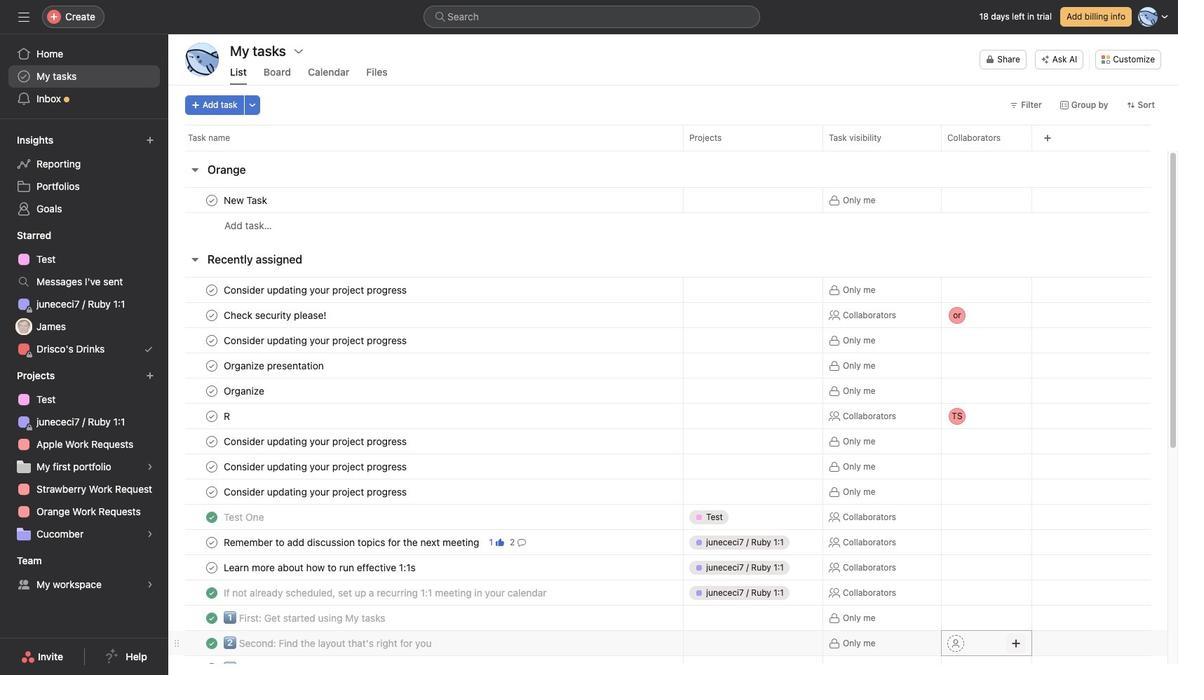 Task type: describe. For each thing, give the bounding box(es) containing it.
view profile settings image
[[185, 43, 219, 76]]

learn more about how to run effective 1:1s cell
[[168, 555, 683, 581]]

linked projects for check security please! cell
[[683, 302, 824, 328]]

task name text field for completed option inside the 1️⃣ first: get started using my tasks cell
[[221, 611, 390, 625]]

2️⃣ second: find the layout that's right for you cell
[[168, 631, 683, 657]]

Completed checkbox
[[203, 509, 220, 526]]

add collaborators image
[[1011, 638, 1022, 649]]

add field image
[[1044, 134, 1052, 142]]

consider updating your project progress cell for 5th the linked projects for consider updating your project progress cell from the bottom of the the 'header recently assigned' tree grid
[[168, 277, 683, 303]]

completed image
[[203, 635, 220, 652]]

check security please! cell
[[168, 302, 683, 328]]

mark complete image inside r cell
[[203, 408, 220, 425]]

task name text field for mark complete checkbox in the 3️⃣ third: get organized with sections "cell"
[[221, 662, 398, 676]]

starred element
[[0, 223, 168, 363]]

hide sidebar image
[[18, 11, 29, 22]]

mark complete checkbox inside r cell
[[203, 408, 220, 425]]

teams element
[[0, 549, 168, 599]]

completed checkbox for the if not already scheduled, set up a recurring 1:1 meeting in your calendar cell
[[203, 585, 220, 602]]

show options image
[[293, 46, 304, 57]]

completed image for task name text box within test one cell
[[203, 509, 220, 526]]

completed checkbox for 2️⃣ second: find the layout that's right for you cell
[[203, 635, 220, 652]]

see details, my first portfolio image
[[146, 463, 154, 471]]

linked projects for consider updating your project progress cell for seventh mark complete option from the top of the page
[[683, 454, 824, 480]]

completed image inside 1️⃣ first: get started using my tasks cell
[[203, 610, 220, 627]]

task name text field for mark complete option inside the check security please! cell
[[221, 308, 331, 322]]

more actions image
[[248, 101, 257, 109]]

see details, cucomber image
[[146, 530, 154, 539]]

if not already scheduled, set up a recurring 1:1 meeting in your calendar cell
[[168, 580, 683, 606]]

new insights image
[[146, 136, 154, 145]]

7 mark complete image from the top
[[203, 459, 220, 475]]

test one cell
[[168, 504, 683, 530]]

mark complete checkbox inside new task cell
[[203, 192, 220, 209]]

see details, my workspace image
[[146, 581, 154, 589]]

3 mark complete checkbox from the top
[[203, 332, 220, 349]]

mark complete image inside organize presentation cell
[[203, 357, 220, 374]]

task name text field inside the if not already scheduled, set up a recurring 1:1 meeting in your calendar cell
[[221, 586, 551, 600]]

task name text field for consider updating your project progress cell associated with first the linked projects for consider updating your project progress cell from the bottom of the the 'header recently assigned' tree grid's mark complete checkbox
[[221, 485, 411, 499]]

task name text field for seventh mark complete icon
[[221, 460, 411, 474]]

mark complete image for mark complete option in the remember to add discussion topics for the next meeting cell
[[203, 534, 220, 551]]

task name text field inside test one cell
[[221, 510, 268, 524]]

task name text field for completed option in the 2️⃣ second: find the layout that's right for you cell
[[221, 637, 436, 651]]

collapse task list for this group image for mark complete image within new task cell
[[189, 164, 201, 175]]

header recently assigned tree grid
[[168, 277, 1168, 676]]

6 mark complete checkbox from the top
[[203, 433, 220, 450]]

organize presentation cell
[[168, 353, 683, 379]]

linked projects for new task cell
[[683, 187, 824, 213]]

completed image for task name text box in the the if not already scheduled, set up a recurring 1:1 meeting in your calendar cell
[[203, 585, 220, 602]]

mark complete checkbox inside remember to add discussion topics for the next meeting cell
[[203, 534, 220, 551]]

remember to add discussion topics for the next meeting cell
[[168, 530, 683, 556]]

mark complete checkbox for consider updating your project progress cell associated with first the linked projects for consider updating your project progress cell from the bottom of the the 'header recently assigned' tree grid
[[203, 484, 220, 501]]



Task type: vqa. For each thing, say whether or not it's contained in the screenshot.
LINKED PROJECTS FOR 2️⃣ SECOND: FIND THE LAYOUT THAT'S RIGHT FOR YOU cell on the right of page
yes



Task type: locate. For each thing, give the bounding box(es) containing it.
1️⃣ first: get started using my tasks cell
[[168, 605, 683, 631]]

organize cell
[[168, 378, 683, 404]]

consider updating your project progress cell for 6th mark complete option from the bottom's the linked projects for consider updating your project progress cell
[[168, 328, 683, 354]]

task name text field for mark complete checkbox for 5th the linked projects for consider updating your project progress cell from the bottom of the the 'header recently assigned' tree grid consider updating your project progress cell
[[221, 283, 411, 297]]

projects element
[[0, 363, 168, 549]]

1 consider updating your project progress cell from the top
[[168, 277, 683, 303]]

linked projects for 3️⃣ third: get organized with sections cell
[[683, 656, 824, 676]]

7 task name text field from the top
[[221, 586, 551, 600]]

3 task name text field from the top
[[221, 334, 411, 348]]

linked projects for organize cell
[[683, 378, 824, 404]]

4 mark complete checkbox from the top
[[203, 357, 220, 374]]

2 mark complete image from the top
[[203, 307, 220, 324]]

mark complete image inside organize cell
[[203, 383, 220, 400]]

3 task name text field from the top
[[221, 460, 411, 474]]

linked projects for organize presentation cell
[[683, 353, 824, 379]]

mark complete image
[[203, 282, 220, 299], [203, 332, 220, 349], [203, 357, 220, 374], [203, 383, 220, 400], [203, 408, 220, 425], [203, 433, 220, 450], [203, 459, 220, 475], [203, 661, 220, 676]]

3 mark complete image from the top
[[203, 357, 220, 374]]

1 like. you liked this task image
[[496, 538, 504, 547]]

mark complete checkbox for 5th the linked projects for consider updating your project progress cell from the bottom of the the 'header recently assigned' tree grid consider updating your project progress cell
[[203, 282, 220, 299]]

2 linked projects for consider updating your project progress cell from the top
[[683, 328, 824, 354]]

1 mark complete checkbox from the top
[[203, 282, 220, 299]]

6 task name text field from the top
[[221, 409, 236, 423]]

new task cell
[[168, 187, 683, 213]]

2 completed checkbox from the top
[[203, 610, 220, 627]]

3 completed image from the top
[[203, 610, 220, 627]]

1 task name text field from the top
[[221, 283, 411, 297]]

3 linked projects for consider updating your project progress cell from the top
[[683, 429, 824, 455]]

mark complete image inside check security please! cell
[[203, 307, 220, 324]]

1 mark complete image from the top
[[203, 192, 220, 209]]

linked projects for r cell
[[683, 403, 824, 429]]

task name text field for mark complete option in r cell
[[221, 409, 236, 423]]

consider updating your project progress cell
[[168, 277, 683, 303], [168, 328, 683, 354], [168, 429, 683, 455], [168, 454, 683, 480], [168, 479, 683, 505]]

linked projects for consider updating your project progress cell
[[683, 277, 824, 303], [683, 328, 824, 354], [683, 429, 824, 455], [683, 454, 824, 480], [683, 479, 824, 505]]

completed image inside test one cell
[[203, 509, 220, 526]]

3 completed checkbox from the top
[[203, 635, 220, 652]]

task name text field for mark complete option inside the organize presentation cell
[[221, 359, 328, 373]]

completed checkbox inside 1️⃣ first: get started using my tasks cell
[[203, 610, 220, 627]]

task name text field inside 1️⃣ first: get started using my tasks cell
[[221, 611, 390, 625]]

mark complete image for mark complete option in new task cell
[[203, 192, 220, 209]]

3️⃣ third: get organized with sections cell
[[168, 656, 683, 676]]

8 mark complete checkbox from the top
[[203, 534, 220, 551]]

mark complete checkbox for 3️⃣ third: get organized with sections "cell" in the bottom of the page
[[203, 661, 220, 676]]

task name text field inside 2️⃣ second: find the layout that's right for you cell
[[221, 637, 436, 651]]

2 mark complete checkbox from the top
[[203, 307, 220, 324]]

Task name text field
[[221, 283, 411, 297], [221, 308, 331, 322], [221, 334, 411, 348], [221, 359, 328, 373], [221, 384, 269, 398], [221, 409, 236, 423], [221, 485, 411, 499], [221, 611, 390, 625], [221, 637, 436, 651], [221, 662, 398, 676]]

4 consider updating your project progress cell from the top
[[168, 454, 683, 480]]

mark complete checkbox inside learn more about how to run effective 1:1s cell
[[203, 560, 220, 576]]

task name text field inside organize presentation cell
[[221, 359, 328, 373]]

Mark complete checkbox
[[203, 192, 220, 209], [203, 307, 220, 324], [203, 332, 220, 349], [203, 357, 220, 374], [203, 408, 220, 425], [203, 433, 220, 450], [203, 459, 220, 475], [203, 534, 220, 551]]

5 linked projects for consider updating your project progress cell from the top
[[683, 479, 824, 505]]

task name text field inside new task cell
[[221, 193, 272, 207]]

5 mark complete image from the top
[[203, 408, 220, 425]]

2 consider updating your project progress cell from the top
[[168, 328, 683, 354]]

linked projects for consider updating your project progress cell for 6th mark complete option from the bottom
[[683, 328, 824, 354]]

mark complete image
[[203, 192, 220, 209], [203, 307, 220, 324], [203, 484, 220, 501], [203, 534, 220, 551], [203, 560, 220, 576]]

completed checkbox for 1️⃣ first: get started using my tasks cell
[[203, 610, 220, 627]]

4 mark complete image from the top
[[203, 534, 220, 551]]

task name text field for mark complete checkbox in organize cell
[[221, 384, 269, 398]]

0 vertical spatial completed checkbox
[[203, 585, 220, 602]]

2 vertical spatial completed checkbox
[[203, 635, 220, 652]]

5 consider updating your project progress cell from the top
[[168, 479, 683, 505]]

mark complete checkbox inside 3️⃣ third: get organized with sections "cell"
[[203, 661, 220, 676]]

2 task name text field from the top
[[221, 435, 411, 449]]

new project or portfolio image
[[146, 372, 154, 380]]

completed checkbox inside 2️⃣ second: find the layout that's right for you cell
[[203, 635, 220, 652]]

completed image inside the if not already scheduled, set up a recurring 1:1 meeting in your calendar cell
[[203, 585, 220, 602]]

2 collapse task list for this group image from the top
[[189, 254, 201, 265]]

1 vertical spatial completed image
[[203, 585, 220, 602]]

mark complete image inside 3️⃣ third: get organized with sections "cell"
[[203, 661, 220, 676]]

1 vertical spatial completed checkbox
[[203, 610, 220, 627]]

0 vertical spatial collapse task list for this group image
[[189, 164, 201, 175]]

1 completed checkbox from the top
[[203, 585, 220, 602]]

2 comments image
[[518, 538, 526, 547]]

1 collapse task list for this group image from the top
[[189, 164, 201, 175]]

Mark complete checkbox
[[203, 282, 220, 299], [203, 383, 220, 400], [203, 484, 220, 501], [203, 560, 220, 576], [203, 661, 220, 676]]

5 task name text field from the top
[[221, 536, 484, 550]]

r cell
[[168, 403, 683, 429]]

consider updating your project progress cell for the linked projects for consider updating your project progress cell related to 3rd mark complete option from the bottom of the page
[[168, 429, 683, 455]]

task name text field for 3rd mark complete icon from the bottom of the the 'header recently assigned' tree grid
[[221, 435, 411, 449]]

task name text field inside check security please! cell
[[221, 308, 331, 322]]

task name text field for mark complete image within the learn more about how to run effective 1:1s cell
[[221, 561, 420, 575]]

header orange tree grid
[[168, 187, 1168, 239]]

6 task name text field from the top
[[221, 561, 420, 575]]

2 vertical spatial completed image
[[203, 610, 220, 627]]

5 mark complete checkbox from the top
[[203, 408, 220, 425]]

task name text field inside r cell
[[221, 409, 236, 423]]

1 linked projects for consider updating your project progress cell from the top
[[683, 277, 824, 303]]

mark complete image inside new task cell
[[203, 192, 220, 209]]

7 task name text field from the top
[[221, 485, 411, 499]]

consider updating your project progress cell for first the linked projects for consider updating your project progress cell from the bottom of the the 'header recently assigned' tree grid
[[168, 479, 683, 505]]

5 mark complete image from the top
[[203, 560, 220, 576]]

1 task name text field from the top
[[221, 193, 272, 207]]

1 vertical spatial collapse task list for this group image
[[189, 254, 201, 265]]

8 mark complete image from the top
[[203, 661, 220, 676]]

task name text field for mark complete image within new task cell
[[221, 193, 272, 207]]

task name text field inside 3️⃣ third: get organized with sections "cell"
[[221, 662, 398, 676]]

mark complete image inside learn more about how to run effective 1:1s cell
[[203, 560, 220, 576]]

10 task name text field from the top
[[221, 662, 398, 676]]

2 task name text field from the top
[[221, 308, 331, 322]]

mark complete checkbox for organize cell in the bottom of the page
[[203, 383, 220, 400]]

3 consider updating your project progress cell from the top
[[168, 429, 683, 455]]

Completed checkbox
[[203, 585, 220, 602], [203, 610, 220, 627], [203, 635, 220, 652]]

mark complete checkbox inside check security please! cell
[[203, 307, 220, 324]]

1 mark complete checkbox from the top
[[203, 192, 220, 209]]

completed image
[[203, 509, 220, 526], [203, 585, 220, 602], [203, 610, 220, 627]]

mark complete checkbox inside organize cell
[[203, 383, 220, 400]]

completed checkbox inside the if not already scheduled, set up a recurring 1:1 meeting in your calendar cell
[[203, 585, 220, 602]]

0 vertical spatial completed image
[[203, 509, 220, 526]]

mark complete image for mark complete option inside the check security please! cell
[[203, 307, 220, 324]]

collapse task list for this group image for eighth mark complete icon from the bottom of the the 'header recently assigned' tree grid
[[189, 254, 201, 265]]

5 task name text field from the top
[[221, 384, 269, 398]]

mark complete checkbox inside organize presentation cell
[[203, 357, 220, 374]]

4 task name text field from the top
[[221, 359, 328, 373]]

linked projects for 1️⃣ first: get started using my tasks cell
[[683, 605, 824, 631]]

4 task name text field from the top
[[221, 510, 268, 524]]

task name text field for mark complete image associated with mark complete option in the remember to add discussion topics for the next meeting cell
[[221, 536, 484, 550]]

task name text field inside remember to add discussion topics for the next meeting cell
[[221, 536, 484, 550]]

2 mark complete image from the top
[[203, 332, 220, 349]]

7 mark complete checkbox from the top
[[203, 459, 220, 475]]

consider updating your project progress cell for seventh mark complete option from the top of the page the linked projects for consider updating your project progress cell
[[168, 454, 683, 480]]

collapse task list for this group image
[[189, 164, 201, 175], [189, 254, 201, 265]]

list box
[[424, 6, 761, 28]]

3 mark complete checkbox from the top
[[203, 484, 220, 501]]

task name text field for 6th mark complete option from the bottom
[[221, 334, 411, 348]]

mark complete checkbox for learn more about how to run effective 1:1s cell
[[203, 560, 220, 576]]

linked projects for consider updating your project progress cell for 3rd mark complete option from the bottom of the page
[[683, 429, 824, 455]]

2 completed image from the top
[[203, 585, 220, 602]]

task name text field inside organize cell
[[221, 384, 269, 398]]

global element
[[0, 34, 168, 119]]

4 linked projects for consider updating your project progress cell from the top
[[683, 454, 824, 480]]

Task name text field
[[221, 193, 272, 207], [221, 435, 411, 449], [221, 460, 411, 474], [221, 510, 268, 524], [221, 536, 484, 550], [221, 561, 420, 575], [221, 586, 551, 600]]

4 mark complete image from the top
[[203, 383, 220, 400]]

4 mark complete checkbox from the top
[[203, 560, 220, 576]]

cell
[[823, 656, 942, 676]]

2 mark complete checkbox from the top
[[203, 383, 220, 400]]

8 task name text field from the top
[[221, 611, 390, 625]]

1 completed image from the top
[[203, 509, 220, 526]]

9 task name text field from the top
[[221, 637, 436, 651]]

linked projects for 2️⃣ second: find the layout that's right for you cell
[[683, 631, 824, 657]]

3 mark complete image from the top
[[203, 484, 220, 501]]

row
[[168, 125, 1179, 151], [185, 150, 1151, 152], [168, 187, 1168, 213], [168, 213, 1168, 239], [168, 277, 1168, 303], [168, 301, 1168, 329], [168, 328, 1168, 354], [168, 353, 1168, 379], [168, 378, 1168, 404], [168, 402, 1168, 430], [168, 429, 1168, 455], [168, 454, 1168, 480], [168, 479, 1168, 505], [168, 504, 1168, 530], [168, 530, 1168, 556], [168, 555, 1168, 581], [168, 580, 1168, 606], [168, 605, 1168, 631], [168, 631, 1168, 657], [168, 656, 1168, 676]]

5 mark complete checkbox from the top
[[203, 661, 220, 676]]

insights element
[[0, 128, 168, 223]]

task name text field inside learn more about how to run effective 1:1s cell
[[221, 561, 420, 575]]

1 mark complete image from the top
[[203, 282, 220, 299]]

6 mark complete image from the top
[[203, 433, 220, 450]]



